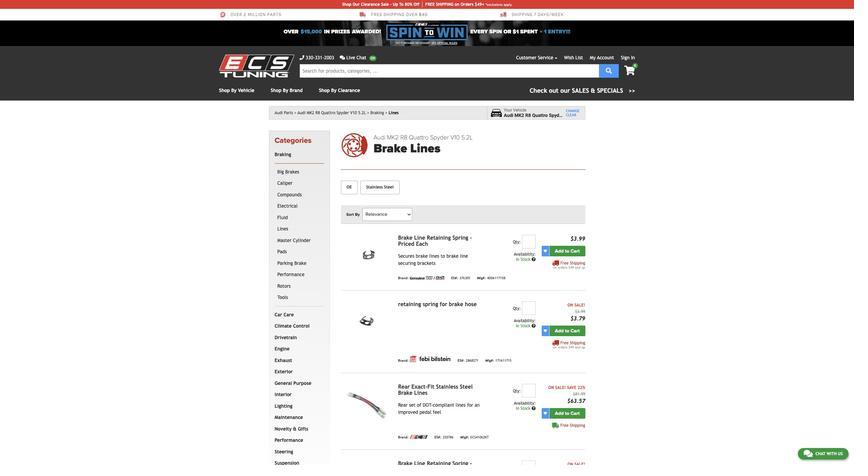 Task type: locate. For each thing, give the bounding box(es) containing it.
brand: left ecs - corporate logo
[[398, 436, 409, 440]]

by up audi mk2 r8 quattro spyder v10 5.2l link at the left of page
[[331, 88, 337, 93]]

control
[[293, 324, 310, 329]]

customer service
[[517, 55, 554, 60]]

es#: left '2868271'
[[458, 359, 465, 363]]

2 add to cart from the top
[[555, 328, 580, 334]]

pads
[[278, 249, 287, 255]]

rear up "improved"
[[398, 403, 408, 408]]

stainless inside rear exact-fit stainless steel brake lines
[[436, 384, 459, 390]]

sign in link
[[621, 55, 635, 60]]

category navigation element
[[269, 131, 330, 465]]

1 add from the top
[[555, 248, 564, 254]]

es#: left 250786
[[435, 436, 442, 440]]

question circle image
[[532, 258, 536, 262], [532, 324, 536, 328], [532, 407, 536, 411]]

by left the brand
[[283, 88, 289, 93]]

& inside "category navigation" element
[[293, 426, 297, 432]]

2 horizontal spatial quattro
[[532, 113, 548, 118]]

0 vertical spatial availability:
[[514, 252, 536, 257]]

2 horizontal spatial v10
[[565, 113, 573, 118]]

0 vertical spatial on
[[568, 303, 574, 308]]

performance link down 'parking brake'
[[276, 269, 323, 281]]

lines
[[430, 253, 440, 259], [456, 403, 466, 408]]

0 vertical spatial cart
[[571, 248, 580, 254]]

$81.99
[[573, 392, 586, 397]]

mk2 inside your vehicle audi mk2 r8 quattro spyder v10 5.2l
[[515, 113, 525, 118]]

0 horizontal spatial 5.2l
[[358, 111, 366, 115]]

for
[[440, 301, 448, 308], [467, 403, 474, 408]]

rear exact-fit stainless steel brake lines link
[[398, 384, 473, 396]]

1 vertical spatial for
[[467, 403, 474, 408]]

in stock
[[516, 257, 532, 262], [516, 324, 532, 328], [516, 406, 532, 411]]

& left gifts
[[293, 426, 297, 432]]

rotors
[[278, 283, 291, 289]]

rear for rear set of dot-compliant lines for an improved pedal feel
[[398, 403, 408, 408]]

fluid
[[278, 215, 288, 220]]

brand
[[290, 88, 303, 93]]

0 horizontal spatial on
[[549, 385, 554, 390]]

1 brand: from the top
[[398, 277, 409, 280]]

sale! inside 'on sale!                         save 22% $81.99 $63.57'
[[556, 385, 566, 390]]

days/week
[[538, 12, 564, 17]]

1 rear from the top
[[398, 384, 410, 390]]

es#376305 - 4d0611715b - brake line retaining spring - priced each - secures brake lines to brake line securing brackets - genuine volkswagen audi - audi image
[[341, 235, 393, 274]]

2 qty: from the top
[[513, 306, 521, 311]]

1 qty: from the top
[[513, 240, 521, 245]]

3 add from the top
[[555, 411, 564, 416]]

brake inside rear exact-fit stainless steel brake lines
[[398, 390, 413, 396]]

0 horizontal spatial spyder
[[337, 111, 349, 115]]

$15,000
[[301, 28, 322, 35]]

mk2 for audi mk2 r8 quattro spyder v10 5.2l
[[307, 111, 314, 115]]

1 horizontal spatial -
[[470, 235, 472, 241]]

1 horizontal spatial sale!
[[575, 303, 586, 308]]

to for add to cart button related to 22%
[[565, 411, 570, 416]]

1 up from the top
[[582, 266, 586, 269]]

3 stock from the top
[[521, 406, 531, 411]]

clearance up audi mk2 r8 quattro spyder v10 5.2l link at the left of page
[[338, 88, 360, 93]]

2 availability: from the top
[[514, 319, 536, 323]]

1 vertical spatial qty:
[[513, 306, 521, 311]]

2 add to wish list image from the top
[[544, 329, 547, 333]]

2 vertical spatial add to cart button
[[550, 408, 586, 419]]

5.2l inside audi mk2 r8 quattro spyder v10 5.2l brake lines
[[462, 134, 473, 141]]

1 add to cart button from the top
[[550, 246, 586, 256]]

3 question circle image from the top
[[532, 407, 536, 411]]

chat
[[357, 55, 367, 60], [816, 452, 826, 457]]

0 vertical spatial over
[[231, 12, 242, 17]]

3 add to cart from the top
[[555, 411, 580, 416]]

compounds
[[278, 192, 302, 197]]

shipping
[[384, 12, 405, 17]]

1 vertical spatial &
[[293, 426, 297, 432]]

1 horizontal spatial lines
[[456, 403, 466, 408]]

1 horizontal spatial r8
[[401, 134, 408, 141]]

0 vertical spatial -
[[390, 2, 392, 7]]

lines inside secures brake lines to brake line securing brackets
[[430, 253, 440, 259]]

free shipping over $49 link
[[360, 12, 428, 18]]

see official rules link
[[432, 41, 458, 45]]

in stock for on sale!                         save 22%
[[516, 406, 532, 411]]

1 add to cart from the top
[[555, 248, 580, 254]]

every
[[471, 28, 488, 35]]

1 stock from the top
[[521, 257, 531, 262]]

1 cart from the top
[[571, 248, 580, 254]]

wish list
[[565, 55, 583, 60]]

purchase
[[401, 42, 415, 45]]

1 horizontal spatial v10
[[451, 134, 460, 141]]

brand: left febi - corporate logo
[[398, 359, 409, 363]]

2 vertical spatial availability:
[[514, 401, 536, 406]]

stock for on sale!                         save 22%
[[521, 406, 531, 411]]

1 vertical spatial performance
[[275, 438, 303, 443]]

3 qty: from the top
[[513, 389, 521, 394]]

& for novelty
[[293, 426, 297, 432]]

sale! inside on sale! $3.99 $3.79
[[575, 303, 586, 308]]

2 brand: from the top
[[398, 359, 409, 363]]

1 vertical spatial cart
[[571, 328, 580, 334]]

fluid link
[[276, 212, 323, 224]]

spyder for audi mk2 r8 quattro spyder v10 5.2l
[[337, 111, 349, 115]]

rear left exact-
[[398, 384, 410, 390]]

- for spring
[[470, 235, 472, 241]]

es#: left 376305
[[452, 277, 458, 280]]

genuine volkswagen audi - corporate logo image
[[410, 276, 445, 280]]

2 add to cart button from the top
[[550, 326, 586, 336]]

mfg#: for rear exact-fit stainless steel brake lines
[[461, 436, 469, 440]]

0 horizontal spatial mk2
[[307, 111, 314, 115]]

5.2l
[[358, 111, 366, 115], [575, 113, 584, 118], [462, 134, 473, 141]]

1 add to wish list image from the top
[[544, 249, 547, 253]]

brand: down securing
[[398, 277, 409, 280]]

by for clearance
[[331, 88, 337, 93]]

spyder inside your vehicle audi mk2 r8 quattro spyder v10 5.2l
[[549, 113, 564, 118]]

stainless right oe
[[366, 185, 383, 190]]

1 horizontal spatial mk2
[[387, 134, 399, 141]]

1 vertical spatial steel
[[460, 384, 473, 390]]

on for $3.79
[[568, 303, 574, 308]]

1 horizontal spatial braking
[[371, 111, 384, 115]]

oe
[[347, 185, 352, 190]]

vehicle down ecs tuning image
[[238, 88, 255, 93]]

0 vertical spatial chat
[[357, 55, 367, 60]]

save
[[568, 385, 577, 390]]

1 horizontal spatial quattro
[[409, 134, 429, 141]]

big brakes
[[278, 169, 299, 175]]

on inside on sale! $3.99 $3.79
[[568, 303, 574, 308]]

off
[[414, 2, 420, 7]]

1 vertical spatial es#:
[[458, 359, 465, 363]]

braking for bottom braking link
[[275, 152, 291, 157]]

steel
[[384, 185, 394, 190], [460, 384, 473, 390]]

shipping 7 days/week link
[[500, 12, 564, 18]]

lighting
[[275, 404, 293, 409]]

2 cart from the top
[[571, 328, 580, 334]]

0 vertical spatial braking link
[[371, 111, 388, 115]]

mfg#: left the 4d0611715b
[[477, 277, 486, 280]]

stainless right fit
[[436, 384, 459, 390]]

0 horizontal spatial -
[[390, 2, 392, 7]]

lines inside "link"
[[278, 226, 288, 232]]

0 horizontal spatial quattro
[[321, 111, 336, 115]]

lines
[[389, 111, 399, 115], [411, 141, 441, 156], [278, 226, 288, 232], [414, 390, 428, 396]]

1 vertical spatial add
[[555, 328, 564, 334]]

for right the 'spring'
[[440, 301, 448, 308]]

shop for shop by clearance
[[319, 88, 330, 93]]

0 vertical spatial performance link
[[276, 269, 323, 281]]

0 vertical spatial $49
[[419, 12, 428, 17]]

rear inside rear set of dot-compliant lines for an improved pedal feel
[[398, 403, 408, 408]]

spin
[[490, 28, 502, 35]]

1 vertical spatial on
[[554, 266, 557, 269]]

performance for the bottommost performance "link"
[[275, 438, 303, 443]]

parking
[[278, 261, 293, 266]]

1 vertical spatial availability:
[[514, 319, 536, 323]]

over left $15,000
[[284, 28, 299, 35]]

1 horizontal spatial 5.2l
[[462, 134, 473, 141]]

stock
[[521, 257, 531, 262], [521, 324, 531, 328], [521, 406, 531, 411]]

sale!
[[575, 303, 586, 308], [556, 385, 566, 390]]

*exclusions apply link
[[486, 2, 512, 7]]

mk2
[[307, 111, 314, 115], [515, 113, 525, 118], [387, 134, 399, 141]]

1 vertical spatial free shipping on orders $49 and up
[[554, 341, 586, 349]]

ecs tuning 'spin to win' contest logo image
[[387, 23, 468, 40]]

over left 2
[[231, 12, 242, 17]]

quattro for audi mk2 r8 quattro spyder v10 5.2l brake lines
[[409, 134, 429, 141]]

1 in stock from the top
[[516, 257, 532, 262]]

performance down 'parking brake'
[[278, 272, 305, 277]]

2 vertical spatial cart
[[571, 411, 580, 416]]

1 vertical spatial -
[[470, 235, 472, 241]]

3 in stock from the top
[[516, 406, 532, 411]]

2003
[[324, 55, 334, 60]]

es#: 250786
[[435, 436, 454, 440]]

in
[[632, 55, 635, 60], [516, 257, 520, 262], [516, 324, 520, 328], [516, 406, 520, 411]]

1 vertical spatial sale!
[[556, 385, 566, 390]]

2 rear from the top
[[398, 403, 408, 408]]

and
[[575, 266, 581, 269], [575, 346, 581, 349]]

0 vertical spatial $3.99
[[571, 236, 586, 242]]

3 add to cart button from the top
[[550, 408, 586, 419]]

1 vertical spatial braking
[[275, 152, 291, 157]]

add to cart
[[555, 248, 580, 254], [555, 328, 580, 334], [555, 411, 580, 416]]

on inside 'on sale!                         save 22% $81.99 $63.57'
[[549, 385, 554, 390]]

0 vertical spatial add
[[555, 248, 564, 254]]

availability: for $3.99
[[514, 252, 536, 257]]

cylinder
[[293, 238, 311, 243]]

vehicle right your
[[514, 108, 527, 112]]

v10
[[350, 111, 357, 115], [565, 113, 573, 118], [451, 134, 460, 141]]

chat left with
[[816, 452, 826, 457]]

audi mk2 r8 quattro spyder v10 5.2l
[[298, 111, 366, 115]]

2 add from the top
[[555, 328, 564, 334]]

performance inside braking subcategories "element"
[[278, 272, 305, 277]]

v10 inside audi mk2 r8 quattro spyder v10 5.2l brake lines
[[451, 134, 460, 141]]

customer
[[517, 55, 537, 60]]

steel inside rear exact-fit stainless steel brake lines
[[460, 384, 473, 390]]

comments image
[[340, 55, 345, 60]]

on left save
[[549, 385, 554, 390]]

0 vertical spatial stainless
[[366, 185, 383, 190]]

330-
[[306, 55, 315, 60]]

rear inside rear exact-fit stainless steel brake lines
[[398, 384, 410, 390]]

add to wish list image for 1st add to cart button from the top of the page
[[544, 249, 547, 253]]

hose
[[465, 301, 477, 308]]

- inside brake line retaining spring - priced each
[[470, 235, 472, 241]]

for left an
[[467, 403, 474, 408]]

1 vertical spatial in stock
[[516, 324, 532, 328]]

1 vertical spatial braking link
[[273, 149, 323, 161]]

- left up
[[390, 2, 392, 7]]

performance down novelty & gifts
[[275, 438, 303, 443]]

chat right live
[[357, 55, 367, 60]]

performance link down gifts
[[273, 435, 323, 447]]

braking inside "category navigation" element
[[275, 152, 291, 157]]

mfg#: left 171611715
[[486, 359, 494, 363]]

brake left hose on the bottom
[[449, 301, 464, 308]]

3 availability: from the top
[[514, 401, 536, 406]]

330-331-2003
[[306, 55, 334, 60]]

&
[[591, 87, 596, 94], [293, 426, 297, 432]]

0 vertical spatial &
[[591, 87, 596, 94]]

lines up brackets at the bottom of the page
[[430, 253, 440, 259]]

chat with us link
[[798, 448, 849, 460]]

5.2l inside your vehicle audi mk2 r8 quattro spyder v10 5.2l
[[575, 113, 584, 118]]

0 vertical spatial qty:
[[513, 240, 521, 245]]

2 question circle image from the top
[[532, 324, 536, 328]]

es#: for stainless
[[435, 436, 442, 440]]

0 vertical spatial up
[[582, 266, 586, 269]]

v10 for audi mk2 r8 quattro spyder v10 5.2l brake lines
[[451, 134, 460, 141]]

by down ecs tuning image
[[231, 88, 237, 93]]

r8 for audi mk2 r8 quattro spyder v10 5.2l brake lines
[[401, 134, 408, 141]]

tools
[[278, 295, 288, 300]]

audi parts link
[[275, 111, 297, 115]]

1 horizontal spatial spyder
[[430, 134, 449, 141]]

clearance right our
[[361, 2, 380, 7]]

braking subcategories element
[[275, 163, 324, 307]]

mk2 inside audi mk2 r8 quattro spyder v10 5.2l brake lines
[[387, 134, 399, 141]]

1 vertical spatial up
[[582, 346, 586, 349]]

parts
[[284, 111, 293, 115]]

2 vertical spatial add
[[555, 411, 564, 416]]

gifts
[[298, 426, 308, 432]]

qty:
[[513, 240, 521, 245], [513, 306, 521, 311], [513, 389, 521, 394]]

audi inside audi mk2 r8 quattro spyder v10 5.2l brake lines
[[374, 134, 386, 141]]

qty: for steel
[[513, 389, 521, 394]]

over inside over 2 million parts link
[[231, 12, 242, 17]]

0 horizontal spatial sale!
[[556, 385, 566, 390]]

1 vertical spatial orders
[[558, 346, 568, 349]]

0 vertical spatial and
[[575, 266, 581, 269]]

audi parts
[[275, 111, 293, 115]]

free shipping
[[561, 423, 586, 428]]

1 horizontal spatial &
[[591, 87, 596, 94]]

0 horizontal spatial r8
[[316, 111, 320, 115]]

question circle image for $3.99
[[532, 258, 536, 262]]

v10 for audi mk2 r8 quattro spyder v10 5.2l
[[350, 111, 357, 115]]

1 orders from the top
[[558, 266, 568, 269]]

1 horizontal spatial chat
[[816, 452, 826, 457]]

1 question circle image from the top
[[532, 258, 536, 262]]

0 horizontal spatial chat
[[357, 55, 367, 60]]

mfg#: left ecs41062kt
[[461, 436, 469, 440]]

0 vertical spatial for
[[440, 301, 448, 308]]

add
[[555, 248, 564, 254], [555, 328, 564, 334], [555, 411, 564, 416]]

2 horizontal spatial 5.2l
[[575, 113, 584, 118]]

0 vertical spatial braking
[[371, 111, 384, 115]]

0 horizontal spatial clearance
[[338, 88, 360, 93]]

ecs tuning image
[[219, 55, 294, 77]]

331-
[[315, 55, 324, 60]]

climate control
[[275, 324, 310, 329]]

0 horizontal spatial vehicle
[[238, 88, 255, 93]]

shop by brand
[[271, 88, 303, 93]]

0 horizontal spatial lines
[[430, 253, 440, 259]]

1 horizontal spatial steel
[[460, 384, 473, 390]]

spent
[[521, 28, 538, 35]]

lines inside audi mk2 r8 quattro spyder v10 5.2l brake lines
[[411, 141, 441, 156]]

necessary.
[[416, 42, 431, 45]]

2 orders from the top
[[558, 346, 568, 349]]

1 vertical spatial brand:
[[398, 359, 409, 363]]

on up $3.79
[[568, 303, 574, 308]]

1 vertical spatial rear
[[398, 403, 408, 408]]

spring
[[453, 235, 469, 241]]

0 horizontal spatial braking
[[275, 152, 291, 157]]

shop for shop by brand
[[271, 88, 282, 93]]

sale! for $3.79
[[575, 303, 586, 308]]

1 and from the top
[[575, 266, 581, 269]]

r8 inside audi mk2 r8 quattro spyder v10 5.2l brake lines
[[401, 134, 408, 141]]

1 vertical spatial add to wish list image
[[544, 329, 547, 333]]

1 vertical spatial add to cart button
[[550, 326, 586, 336]]

qty: for -
[[513, 240, 521, 245]]

0 horizontal spatial &
[[293, 426, 297, 432]]

$3.99 inside on sale! $3.99 $3.79
[[576, 309, 586, 314]]

orders
[[558, 266, 568, 269], [558, 346, 568, 349]]

shopping cart image
[[625, 66, 635, 75]]

- for sale
[[390, 2, 392, 7]]

0 vertical spatial sale!
[[575, 303, 586, 308]]

1 availability: from the top
[[514, 252, 536, 257]]

quattro inside audi mk2 r8 quattro spyder v10 5.2l brake lines
[[409, 134, 429, 141]]

pedal
[[420, 410, 432, 415]]

brake
[[416, 253, 428, 259], [447, 253, 459, 259], [449, 301, 464, 308]]

0 vertical spatial brand:
[[398, 277, 409, 280]]

0 horizontal spatial v10
[[350, 111, 357, 115]]

3 brand: from the top
[[398, 436, 409, 440]]

2 horizontal spatial r8
[[526, 113, 531, 118]]

an
[[475, 403, 480, 408]]

mfg#: ecs41062kt
[[461, 436, 489, 440]]

1 vertical spatial on
[[549, 385, 554, 390]]

3 cart from the top
[[571, 411, 580, 416]]

0 vertical spatial es#:
[[452, 277, 458, 280]]

$49+
[[475, 2, 485, 7]]

0 vertical spatial lines
[[430, 253, 440, 259]]

0 horizontal spatial steel
[[384, 185, 394, 190]]

1 vertical spatial stainless
[[436, 384, 459, 390]]

1 vertical spatial clearance
[[338, 88, 360, 93]]

clearance for by
[[338, 88, 360, 93]]

lines left an
[[456, 403, 466, 408]]

0 vertical spatial add to wish list image
[[544, 249, 547, 253]]

2 horizontal spatial mk2
[[515, 113, 525, 118]]

spyder
[[337, 111, 349, 115], [549, 113, 564, 118], [430, 134, 449, 141]]

audi for audi parts
[[275, 111, 283, 115]]

add to wish list image
[[544, 249, 547, 253], [544, 329, 547, 333]]

retaining spring for brake hose
[[398, 301, 477, 308]]

change link
[[566, 109, 580, 113]]

free
[[371, 12, 383, 17], [561, 261, 569, 266], [561, 341, 569, 346], [561, 423, 569, 428]]

Search text field
[[300, 64, 599, 78]]

1 vertical spatial $3.99
[[576, 309, 586, 314]]

0 vertical spatial vehicle
[[238, 88, 255, 93]]

0 horizontal spatial braking link
[[273, 149, 323, 161]]

1 horizontal spatial on
[[568, 303, 574, 308]]

0 horizontal spatial over
[[231, 12, 242, 17]]

None number field
[[522, 235, 536, 249], [522, 302, 536, 315], [522, 384, 536, 398], [522, 461, 536, 465], [522, 235, 536, 249], [522, 302, 536, 315], [522, 384, 536, 398], [522, 461, 536, 465]]

1 free shipping on orders $49 and up from the top
[[554, 261, 586, 269]]

for inside rear set of dot-compliant lines for an improved pedal feel
[[467, 403, 474, 408]]

sale! up $3.79
[[575, 303, 586, 308]]

add to wish list image for $3.79's add to cart button
[[544, 329, 547, 333]]

spyder inside audi mk2 r8 quattro spyder v10 5.2l brake lines
[[430, 134, 449, 141]]

0 vertical spatial mfg#:
[[477, 277, 486, 280]]

0 vertical spatial add to cart button
[[550, 246, 586, 256]]

& right sales
[[591, 87, 596, 94]]

mfg#: for brake line retaining spring - priced each
[[477, 277, 486, 280]]

oe link
[[341, 181, 358, 194]]

1 horizontal spatial clearance
[[361, 2, 380, 7]]

5.2l for audi mk2 r8 quattro spyder v10 5.2l brake lines
[[462, 134, 473, 141]]

1 vertical spatial question circle image
[[532, 324, 536, 328]]

0 vertical spatial stock
[[521, 257, 531, 262]]

2 vertical spatial qty:
[[513, 389, 521, 394]]

exterior
[[275, 369, 293, 375]]

sale! left save
[[556, 385, 566, 390]]

- right spring
[[470, 235, 472, 241]]

orders
[[461, 2, 474, 7]]



Task type: describe. For each thing, give the bounding box(es) containing it.
0 vertical spatial steel
[[384, 185, 394, 190]]

sort by
[[347, 212, 360, 217]]

live chat
[[347, 55, 367, 60]]

2 up from the top
[[582, 346, 586, 349]]

audi inside your vehicle audi mk2 r8 quattro spyder v10 5.2l
[[504, 113, 514, 118]]

my account link
[[590, 55, 615, 60]]

braking for braking link to the right
[[371, 111, 384, 115]]

cart for 22%
[[571, 411, 580, 416]]

add to cart button for 22%
[[550, 408, 586, 419]]

2 free shipping on orders $49 and up from the top
[[554, 341, 586, 349]]

brake left line
[[447, 253, 459, 259]]

free
[[426, 2, 435, 7]]

parking brake link
[[276, 258, 323, 269]]

ping
[[445, 2, 454, 7]]

chat with us
[[816, 452, 843, 457]]

secures brake lines to brake line securing brackets
[[398, 253, 468, 266]]

brake up brackets at the bottom of the page
[[416, 253, 428, 259]]

audi mk2 r8 quattro spyder v10 5.2l brake lines
[[374, 134, 473, 156]]

over for over $15,000 in prizes
[[284, 28, 299, 35]]

vehicle inside your vehicle audi mk2 r8 quattro spyder v10 5.2l
[[514, 108, 527, 112]]

availability: for on sale!                         save 22%
[[514, 401, 536, 406]]

customer service button
[[517, 54, 558, 61]]

change clear
[[566, 109, 580, 117]]

$49 inside free shipping over $49 link
[[419, 12, 428, 17]]

phone image
[[300, 55, 305, 60]]

over 2 million parts link
[[219, 12, 282, 18]]

lines inside rear exact-fit stainless steel brake lines
[[414, 390, 428, 396]]

376305
[[460, 277, 471, 280]]

official
[[437, 42, 449, 45]]

2 and from the top
[[575, 346, 581, 349]]

add to wish list image
[[544, 412, 547, 415]]

es#250786 - ecs41062kt - rear exact-fit stainless steel brake lines - rear set of dot-compliant lines for an improved pedal feel - ecs - audi image
[[341, 384, 393, 423]]

compliant
[[433, 403, 455, 408]]

secures
[[398, 253, 415, 259]]

shipping 7 days/week
[[512, 12, 564, 17]]

retaining
[[398, 301, 421, 308]]

brand: for rear exact-fit stainless steel brake lines
[[398, 436, 409, 440]]

no
[[396, 42, 400, 45]]

by for vehicle
[[231, 88, 237, 93]]

mk2 for audi mk2 r8 quattro spyder v10 5.2l brake lines
[[387, 134, 399, 141]]

retaining
[[427, 235, 451, 241]]

1
[[544, 28, 547, 35]]

shop by clearance
[[319, 88, 360, 93]]

0 horizontal spatial for
[[440, 301, 448, 308]]

brake inside brake line retaining spring - priced each
[[398, 235, 413, 241]]

es#: 376305
[[452, 277, 471, 280]]

with
[[827, 452, 837, 457]]

2 vertical spatial on
[[554, 346, 557, 349]]

spyder for audi mk2 r8 quattro spyder v10 5.2l brake lines
[[430, 134, 449, 141]]

shop by brand link
[[271, 88, 303, 93]]

add for $3.79
[[555, 328, 564, 334]]

car care
[[275, 312, 294, 318]]

improved
[[398, 410, 418, 415]]

every spin or $1 spent = 1 entry!!!
[[471, 28, 571, 35]]

cart for $3.79
[[571, 328, 580, 334]]

stainless steel
[[366, 185, 394, 190]]

2 in stock from the top
[[516, 324, 532, 328]]

free ship ping on orders $49+ *exclusions apply
[[426, 2, 512, 7]]

search image
[[606, 67, 612, 74]]

on for $63.57
[[549, 385, 554, 390]]

250786
[[443, 436, 454, 440]]

novelty & gifts link
[[273, 424, 323, 435]]

r8 for audi mk2 r8 quattro spyder v10 5.2l
[[316, 111, 320, 115]]

sales
[[572, 87, 589, 94]]

1 horizontal spatial braking link
[[371, 111, 388, 115]]

engine
[[275, 346, 290, 352]]

add to cart button for $3.79
[[550, 326, 586, 336]]

up
[[393, 2, 398, 7]]

rear set of dot-compliant lines for an improved pedal feel
[[398, 403, 480, 415]]

brand: for brake line retaining spring - priced each
[[398, 277, 409, 280]]

.
[[458, 42, 458, 45]]

brake line retaining spring - priced each
[[398, 235, 472, 247]]

sign in
[[621, 55, 635, 60]]

by right sort
[[355, 212, 360, 217]]

0 vertical spatial on
[[455, 2, 460, 7]]

add to cart for $3.79
[[555, 328, 580, 334]]

audi for audi mk2 r8 quattro spyder v10 5.2l
[[298, 111, 306, 115]]

change
[[566, 109, 580, 113]]

general purpose link
[[273, 378, 323, 389]]

or
[[504, 28, 512, 35]]

pads link
[[276, 246, 323, 258]]

2 stock from the top
[[521, 324, 531, 328]]

no purchase necessary. see official rules .
[[396, 42, 458, 45]]

stock for $3.99
[[521, 257, 531, 262]]

r8 inside your vehicle audi mk2 r8 quattro spyder v10 5.2l
[[526, 113, 531, 118]]

& for sales
[[591, 87, 596, 94]]

over 2 million parts
[[231, 12, 282, 17]]

in stock for $3.99
[[516, 257, 532, 262]]

$63.57
[[568, 398, 586, 405]]

1 vertical spatial $49
[[569, 266, 574, 269]]

categories
[[275, 136, 312, 145]]

v10 inside your vehicle audi mk2 r8 quattro spyder v10 5.2l
[[565, 113, 573, 118]]

sign
[[621, 55, 630, 60]]

parts
[[267, 12, 282, 17]]

quattro for audi mk2 r8 quattro spyder v10 5.2l
[[321, 111, 336, 115]]

to for 1st add to cart button from the top of the page
[[565, 248, 570, 254]]

0 horizontal spatial stainless
[[366, 185, 383, 190]]

1 vertical spatial performance link
[[273, 435, 323, 447]]

live chat link
[[340, 54, 377, 61]]

caliper
[[278, 181, 293, 186]]

quattro inside your vehicle audi mk2 r8 quattro spyder v10 5.2l
[[532, 113, 548, 118]]

us
[[839, 452, 843, 457]]

big
[[278, 169, 284, 175]]

my
[[590, 55, 596, 60]]

novelty
[[275, 426, 292, 432]]

to inside secures brake lines to brake line securing brackets
[[441, 253, 445, 259]]

brake line retaining spring - priced each link
[[398, 235, 472, 247]]

stainless steel link
[[361, 181, 400, 194]]

sales & specials
[[572, 87, 624, 94]]

rotors link
[[276, 281, 323, 292]]

2
[[244, 12, 247, 17]]

climate control link
[[273, 321, 323, 332]]

caliper link
[[276, 178, 323, 189]]

performance for performance "link" to the top
[[278, 272, 305, 277]]

sale! for $63.57
[[556, 385, 566, 390]]

to for $3.79's add to cart button
[[565, 328, 570, 334]]

exact-
[[412, 384, 428, 390]]

2 vertical spatial $49
[[569, 346, 574, 349]]

line
[[414, 235, 426, 241]]

electrical
[[278, 203, 298, 209]]

general purpose
[[275, 381, 312, 386]]

shop for shop our clearance sale - up to 80% off
[[342, 2, 352, 7]]

car
[[275, 312, 282, 318]]

wish
[[565, 55, 574, 60]]

5.2l for audi mk2 r8 quattro spyder v10 5.2l
[[358, 111, 366, 115]]

es#2868271 - 171611715 - retaining spring for brake hose - febi - audi image
[[341, 302, 393, 340]]

rear for rear exact-fit stainless steel brake lines
[[398, 384, 410, 390]]

set
[[409, 403, 416, 408]]

audi for audi mk2 r8 quattro spyder v10 5.2l brake lines
[[374, 134, 386, 141]]

novelty & gifts
[[275, 426, 308, 432]]

live
[[347, 55, 355, 60]]

lines link
[[276, 224, 323, 235]]

question circle image for on sale!                         save 22%
[[532, 407, 536, 411]]

lines inside rear set of dot-compliant lines for an improved pedal feel
[[456, 403, 466, 408]]

brackets
[[418, 261, 436, 266]]

master cylinder
[[278, 238, 311, 243]]

over for over 2 million parts
[[231, 12, 242, 17]]

fit
[[428, 384, 435, 390]]

each
[[416, 241, 428, 247]]

comments image
[[804, 450, 813, 458]]

by for brand
[[283, 88, 289, 93]]

brake inside audi mk2 r8 quattro spyder v10 5.2l brake lines
[[374, 141, 407, 156]]

ecs41062kt
[[471, 436, 489, 440]]

priced
[[398, 241, 415, 247]]

shop for shop by vehicle
[[219, 88, 230, 93]]

car care link
[[273, 309, 323, 321]]

ecs - corporate logo image
[[410, 435, 428, 439]]

add for 22%
[[555, 411, 564, 416]]

1 vertical spatial mfg#:
[[486, 359, 494, 363]]

0
[[634, 64, 636, 68]]

febi - corporate logo image
[[410, 356, 451, 362]]

add to cart for 22%
[[555, 411, 580, 416]]

brake inside braking subcategories "element"
[[295, 261, 307, 266]]

clearance for our
[[361, 2, 380, 7]]

es#: for spring
[[452, 277, 458, 280]]



Task type: vqa. For each thing, say whether or not it's contained in the screenshot.
Contact Us
no



